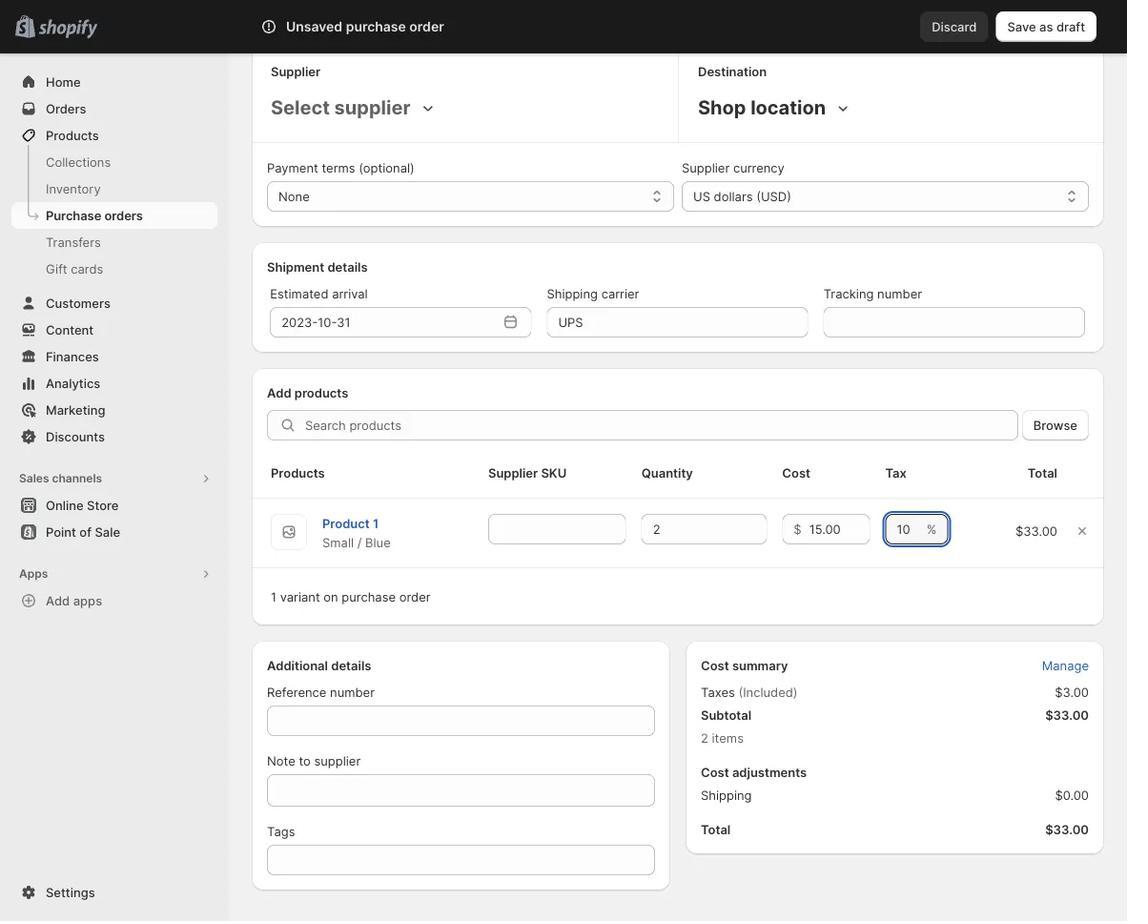Task type: vqa. For each thing, say whether or not it's contained in the screenshot.
the rightmost ADD
yes



Task type: locate. For each thing, give the bounding box(es) containing it.
purchase
[[346, 19, 406, 35], [342, 590, 396, 604]]

purchase right unsaved at the top left of page
[[346, 19, 406, 35]]

products up product
[[271, 466, 325, 480]]

supplier left sku
[[488, 466, 538, 480]]

browse button
[[1023, 410, 1089, 441]]

products link
[[11, 122, 218, 149]]

add
[[267, 385, 292, 400], [46, 593, 70, 608]]

0 vertical spatial total
[[1028, 466, 1058, 480]]

number
[[878, 286, 923, 301], [330, 685, 375, 700]]

1 horizontal spatial total
[[1028, 466, 1058, 480]]

number down additional details at the bottom left of the page
[[330, 685, 375, 700]]

product 1 small / blue
[[322, 516, 391, 550]]

0 vertical spatial 1
[[373, 516, 379, 531]]

select
[[271, 96, 330, 119]]

cost up taxes
[[701, 658, 729, 673]]

adjustments
[[733, 765, 807, 780]]

1
[[373, 516, 379, 531], [271, 590, 277, 604]]

save as draft button
[[996, 11, 1097, 42]]

0 vertical spatial details
[[328, 259, 368, 274]]

inventory
[[46, 181, 101, 196]]

shipping
[[547, 286, 598, 301], [701, 788, 752, 803]]

1 vertical spatial $33.00
[[1046, 708, 1089, 723]]

shop location button
[[695, 93, 857, 123]]

shipping for shipping
[[701, 788, 752, 803]]

supplier for supplier sku
[[488, 466, 538, 480]]

browse
[[1034, 418, 1078, 433]]

0 horizontal spatial supplier
[[271, 64, 321, 79]]

0 vertical spatial cost
[[783, 466, 811, 480]]

shop
[[698, 96, 747, 119]]

shipping left carrier
[[547, 286, 598, 301]]

1 vertical spatial products
[[271, 466, 325, 480]]

details
[[328, 259, 368, 274], [331, 658, 372, 673]]

1 vertical spatial shipping
[[701, 788, 752, 803]]

details for shipment details
[[328, 259, 368, 274]]

finances
[[46, 349, 99, 364]]

add apps button
[[11, 588, 218, 614]]

save
[[1008, 19, 1037, 34]]

tracking
[[824, 286, 874, 301]]

inventory link
[[11, 176, 218, 202]]

total down browse button at the top right of page
[[1028, 466, 1058, 480]]

cost summary
[[701, 658, 789, 673]]

1 horizontal spatial supplier
[[488, 466, 538, 480]]

currency
[[734, 160, 785, 175]]

2 vertical spatial supplier
[[488, 466, 538, 480]]

1 horizontal spatial shipping
[[701, 788, 752, 803]]

$3.00
[[1055, 685, 1089, 700]]

1 vertical spatial details
[[331, 658, 372, 673]]

cost down 2 items
[[701, 765, 729, 780]]

1 horizontal spatial 1
[[373, 516, 379, 531]]

us dollars (usd)
[[694, 189, 792, 204]]

0 vertical spatial add
[[267, 385, 292, 400]]

reference
[[267, 685, 327, 700]]

gift cards link
[[11, 256, 218, 282]]

None text field
[[488, 514, 627, 545]]

estimated
[[270, 286, 329, 301]]

Search products text field
[[305, 410, 1019, 441]]

cost for cost
[[783, 466, 811, 480]]

tags
[[267, 824, 295, 839]]

0 horizontal spatial total
[[701, 822, 731, 837]]

manage
[[1042, 658, 1089, 673]]

supplier up us
[[682, 160, 730, 175]]

% text field
[[886, 514, 923, 545]]

1 vertical spatial add
[[46, 593, 70, 608]]

supplier up (optional) at left
[[334, 96, 411, 119]]

shipment details
[[267, 259, 368, 274]]

1 vertical spatial cost
[[701, 658, 729, 673]]

1 inside product 1 small / blue
[[373, 516, 379, 531]]

terms
[[322, 160, 355, 175]]

(included)
[[739, 685, 798, 700]]

2 items
[[701, 731, 744, 746]]

subtotal
[[701, 708, 752, 723]]

blue
[[365, 535, 391, 550]]

shop location
[[698, 96, 826, 119]]

$33.00
[[1016, 524, 1058, 539], [1046, 708, 1089, 723], [1046, 822, 1089, 837]]

order
[[410, 19, 444, 35], [399, 590, 431, 604]]

supplier right to
[[314, 754, 361, 768]]

add inside button
[[46, 593, 70, 608]]

1 up blue
[[373, 516, 379, 531]]

number right tracking on the right top
[[878, 286, 923, 301]]

Shipping carrier text field
[[547, 307, 809, 338]]

details up arrival
[[328, 259, 368, 274]]

online store
[[46, 498, 119, 513]]

order right on
[[399, 590, 431, 604]]

cost for cost adjustments
[[701, 765, 729, 780]]

Estimated arrival text field
[[270, 307, 497, 338]]

gift
[[46, 261, 67, 276]]

0 vertical spatial number
[[878, 286, 923, 301]]

products
[[46, 128, 99, 143], [271, 466, 325, 480]]

select supplier button
[[267, 93, 441, 123]]

1 vertical spatial supplier
[[682, 160, 730, 175]]

1 vertical spatial number
[[330, 685, 375, 700]]

None number field
[[642, 514, 739, 545]]

supplier up the select
[[271, 64, 321, 79]]

sku
[[541, 466, 567, 480]]

total down cost adjustments
[[701, 822, 731, 837]]

1 horizontal spatial add
[[267, 385, 292, 400]]

cost up $
[[783, 466, 811, 480]]

1 horizontal spatial number
[[878, 286, 923, 301]]

manage button
[[1031, 653, 1101, 679]]

Reference number text field
[[267, 706, 655, 737]]

add for add apps
[[46, 593, 70, 608]]

1 left variant
[[271, 590, 277, 604]]

supplier
[[271, 64, 321, 79], [682, 160, 730, 175], [488, 466, 538, 480]]

add left 'products'
[[267, 385, 292, 400]]

content link
[[11, 317, 218, 343]]

navigation
[[252, 0, 279, 20]]

$
[[794, 522, 802, 537]]

details up reference number
[[331, 658, 372, 673]]

0 horizontal spatial shipping
[[547, 286, 598, 301]]

collections
[[46, 155, 111, 169]]

purchase
[[46, 208, 101, 223]]

0 horizontal spatial products
[[46, 128, 99, 143]]

channels
[[52, 472, 102, 486]]

point
[[46, 525, 76, 539]]

0 vertical spatial supplier
[[271, 64, 321, 79]]

point of sale link
[[11, 519, 218, 546]]

order right search
[[410, 19, 444, 35]]

shipping down cost adjustments
[[701, 788, 752, 803]]

add products
[[267, 385, 348, 400]]

purchase orders
[[46, 208, 143, 223]]

purchase right on
[[342, 590, 396, 604]]

1 horizontal spatial products
[[271, 466, 325, 480]]

0 vertical spatial shipping
[[547, 286, 598, 301]]

2 vertical spatial $33.00
[[1046, 822, 1089, 837]]

cost
[[783, 466, 811, 480], [701, 658, 729, 673], [701, 765, 729, 780]]

0 horizontal spatial number
[[330, 685, 375, 700]]

analytics
[[46, 376, 100, 391]]

note
[[267, 754, 296, 768]]

2 vertical spatial cost
[[701, 765, 729, 780]]

0 vertical spatial supplier
[[334, 96, 411, 119]]

tax
[[886, 466, 907, 480]]

collections link
[[11, 149, 218, 176]]

0 horizontal spatial add
[[46, 593, 70, 608]]

unsaved
[[286, 19, 343, 35]]

2 horizontal spatial supplier
[[682, 160, 730, 175]]

shopify image
[[38, 20, 98, 39]]

draft
[[1057, 19, 1086, 34]]

0 vertical spatial $33.00
[[1016, 524, 1058, 539]]

1 vertical spatial 1
[[271, 590, 277, 604]]

add left apps
[[46, 593, 70, 608]]

products up collections at left
[[46, 128, 99, 143]]



Task type: describe. For each thing, give the bounding box(es) containing it.
small
[[322, 535, 354, 550]]

orders
[[46, 101, 86, 116]]

$33.00 for subtotal
[[1046, 708, 1089, 723]]

purchase orders link
[[11, 202, 218, 229]]

tracking number
[[824, 286, 923, 301]]

point of sale button
[[0, 519, 229, 546]]

settings
[[46, 885, 95, 900]]

customers link
[[11, 290, 218, 317]]

discard link
[[921, 11, 989, 42]]

supplier currency
[[682, 160, 785, 175]]

number for reference number
[[330, 685, 375, 700]]

shipping carrier
[[547, 286, 640, 301]]

select supplier
[[271, 96, 411, 119]]

settings link
[[11, 880, 218, 906]]

cost adjustments
[[701, 765, 807, 780]]

content
[[46, 322, 94, 337]]

supplier inside dropdown button
[[334, 96, 411, 119]]

Tracking number text field
[[824, 307, 1086, 338]]

additional
[[267, 658, 328, 673]]

transfers link
[[11, 229, 218, 256]]

$0.00
[[1056, 788, 1089, 803]]

marketing link
[[11, 397, 218, 424]]

save as draft
[[1008, 19, 1086, 34]]

online store link
[[11, 492, 218, 519]]

Note to supplier text field
[[267, 775, 655, 807]]

0 horizontal spatial 1
[[271, 590, 277, 604]]

payment
[[267, 160, 318, 175]]

online store button
[[0, 492, 229, 519]]

us
[[694, 189, 711, 204]]

details for additional details
[[331, 658, 372, 673]]

$33.00 for total
[[1046, 822, 1089, 837]]

apps button
[[11, 561, 218, 588]]

home link
[[11, 69, 218, 95]]

apps
[[73, 593, 102, 608]]

search
[[318, 19, 359, 34]]

1 vertical spatial total
[[701, 822, 731, 837]]

note to supplier
[[267, 754, 361, 768]]

sale
[[95, 525, 120, 539]]

unsaved purchase order
[[286, 19, 444, 35]]

marketing
[[46, 403, 105, 417]]

$ text field
[[810, 514, 871, 545]]

sales channels button
[[11, 466, 218, 492]]

estimated arrival
[[270, 286, 368, 301]]

summary
[[733, 658, 789, 673]]

arrival
[[332, 286, 368, 301]]

1 vertical spatial order
[[399, 590, 431, 604]]

none
[[279, 189, 310, 204]]

number for tracking number
[[878, 286, 923, 301]]

discounts link
[[11, 424, 218, 450]]

variant
[[280, 590, 320, 604]]

finances link
[[11, 343, 218, 370]]

/
[[358, 535, 362, 550]]

Tags text field
[[267, 845, 655, 876]]

analytics link
[[11, 370, 218, 397]]

2
[[701, 731, 709, 746]]

search button
[[287, 11, 840, 42]]

taxes (included)
[[701, 685, 798, 700]]

reference number
[[267, 685, 375, 700]]

1 variant on purchase order
[[271, 590, 431, 604]]

%
[[927, 522, 937, 537]]

supplier for supplier
[[271, 64, 321, 79]]

product 1 link
[[322, 516, 379, 531]]

orders
[[104, 208, 143, 223]]

point of sale
[[46, 525, 120, 539]]

dollars
[[714, 189, 753, 204]]

taxes
[[701, 685, 735, 700]]

quantity
[[642, 466, 693, 480]]

product
[[322, 516, 370, 531]]

shipping for shipping carrier
[[547, 286, 598, 301]]

home
[[46, 74, 81, 89]]

add for add products
[[267, 385, 292, 400]]

cost for cost summary
[[701, 658, 729, 673]]

gift cards
[[46, 261, 103, 276]]

sales channels
[[19, 472, 102, 486]]

supplier for supplier currency
[[682, 160, 730, 175]]

as
[[1040, 19, 1054, 34]]

apps
[[19, 567, 48, 581]]

sales
[[19, 472, 49, 486]]

store
[[87, 498, 119, 513]]

on
[[324, 590, 338, 604]]

0 vertical spatial products
[[46, 128, 99, 143]]

online
[[46, 498, 84, 513]]

transfers
[[46, 235, 101, 249]]

0 vertical spatial purchase
[[346, 19, 406, 35]]

of
[[79, 525, 92, 539]]

supplier sku
[[488, 466, 567, 480]]

cards
[[71, 261, 103, 276]]

1 vertical spatial supplier
[[314, 754, 361, 768]]

shipment
[[267, 259, 325, 274]]

location
[[751, 96, 826, 119]]

1 vertical spatial purchase
[[342, 590, 396, 604]]

0 vertical spatial order
[[410, 19, 444, 35]]

items
[[712, 731, 744, 746]]

additional details
[[267, 658, 372, 673]]



